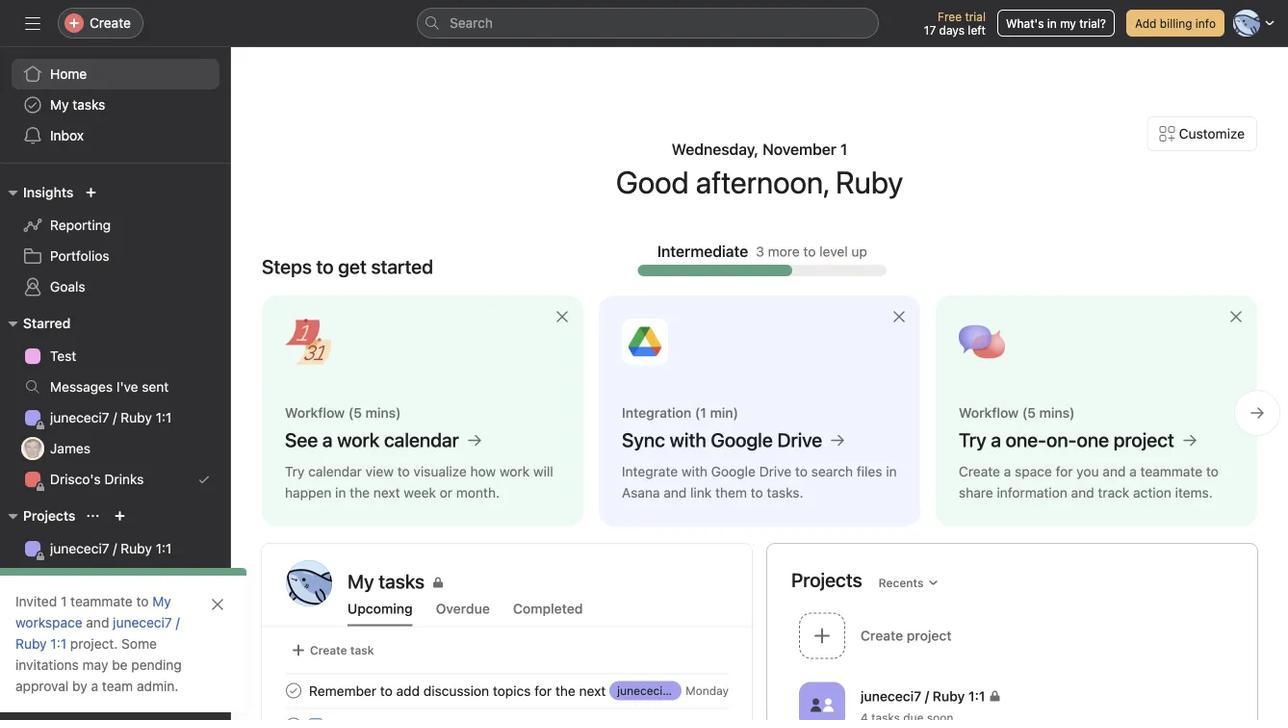 Task type: locate. For each thing, give the bounding box(es) containing it.
create inside create a space for you and a teammate to share information and track action items.
[[959, 464, 1000, 479]]

projects element
[[0, 499, 231, 630]]

workflow
[[285, 405, 345, 421], [959, 405, 1019, 421]]

junececi7 down messages
[[50, 410, 109, 426]]

0 horizontal spatial for
[[535, 683, 552, 699]]

them
[[715, 485, 747, 501]]

work up view
[[337, 428, 380, 451]]

a left 'space'
[[1004, 464, 1011, 479]]

calendar up visualize at the bottom left of the page
[[384, 428, 459, 451]]

team
[[102, 678, 133, 694]]

teammate inside create a space for you and a teammate to share information and track action items.
[[1140, 464, 1203, 479]]

1 horizontal spatial (5 mins)
[[1022, 405, 1075, 421]]

2 test from the top
[[50, 602, 76, 618]]

november
[[763, 140, 836, 158]]

show options, current sort, top image
[[87, 510, 99, 522]]

0 vertical spatial create
[[90, 15, 131, 31]]

with
[[670, 428, 706, 451], [681, 464, 708, 479]]

work
[[337, 428, 380, 451], [500, 464, 530, 479]]

in right happen
[[335, 485, 346, 501]]

create inside button
[[310, 644, 347, 657]]

portfolios link
[[12, 241, 219, 271]]

work left will
[[500, 464, 530, 479]]

test link down portfolio at the bottom left
[[12, 595, 219, 626]]

1 vertical spatial with
[[681, 464, 708, 479]]

ruby inside starred element
[[121, 410, 152, 426]]

1 horizontal spatial try
[[959, 428, 986, 451]]

1 vertical spatial test link
[[12, 595, 219, 626]]

2 vertical spatial create
[[310, 644, 347, 657]]

projects left the show options, current sort, top image
[[23, 508, 75, 524]]

reporting
[[50, 217, 111, 233]]

workflow (5 mins) up see a work calendar
[[285, 405, 401, 421]]

to up items.
[[1206, 464, 1219, 479]]

create task button
[[286, 637, 379, 664]]

0 horizontal spatial work
[[337, 428, 380, 451]]

workflow (5 mins) for one-
[[959, 405, 1075, 421]]

1 vertical spatial the
[[555, 683, 575, 699]]

0 vertical spatial test
[[50, 348, 76, 364]]

messages
[[50, 379, 113, 395]]

my left first
[[50, 571, 69, 587]]

junececi7 / ruby 1:1 inside projects element
[[50, 541, 172, 556]]

0 horizontal spatial teammate
[[70, 594, 133, 609]]

in inside integrate with google drive to search files in asana and link them to tasks.
[[886, 464, 897, 479]]

(1 min)
[[695, 405, 738, 421]]

2 horizontal spatial create
[[959, 464, 1000, 479]]

next down view
[[373, 485, 400, 501]]

calendar
[[384, 428, 459, 451], [308, 464, 362, 479]]

2 workflow (5 mins) from the left
[[959, 405, 1075, 421]]

create inside popup button
[[90, 15, 131, 31]]

1 right the november
[[840, 140, 847, 158]]

my inside projects element
[[50, 571, 69, 587]]

a right by
[[91, 678, 98, 694]]

workflow (5 mins)
[[285, 405, 401, 421], [959, 405, 1075, 421]]

0 vertical spatial teammate
[[1140, 464, 1203, 479]]

my inside "link"
[[50, 97, 69, 113]]

ruby inside wednesday, november 1 good afternoon, ruby
[[836, 164, 903, 200]]

1 vertical spatial in
[[886, 464, 897, 479]]

0 horizontal spatial (5 mins)
[[348, 405, 401, 421]]

0 vertical spatial try
[[959, 428, 986, 451]]

a right see on the left of the page
[[322, 428, 333, 451]]

/ down messages i've sent link
[[113, 410, 117, 426]]

2 google from the top
[[711, 464, 756, 479]]

1:1 down create project link
[[968, 688, 985, 704]]

try for try calendar view to visualize how work will happen in the next week or month.
[[285, 464, 305, 479]]

1 horizontal spatial in
[[886, 464, 897, 479]]

0 vertical spatial for
[[1056, 464, 1073, 479]]

0 horizontal spatial workflow (5 mins)
[[285, 405, 401, 421]]

0 vertical spatial calendar
[[384, 428, 459, 451]]

dismiss image for see a work calendar
[[555, 309, 570, 324]]

my first portfolio link
[[12, 564, 219, 595]]

0 horizontal spatial projects
[[23, 508, 75, 524]]

Completed checkbox
[[282, 679, 305, 702]]

task
[[350, 644, 374, 657]]

integrate with google drive to search files in asana and link them to tasks.
[[622, 464, 897, 501]]

monday button
[[686, 684, 729, 697]]

1 vertical spatial 1
[[61, 594, 67, 609]]

1 horizontal spatial work
[[500, 464, 530, 479]]

1 dismiss image from the left
[[555, 309, 570, 324]]

1 google from the top
[[711, 428, 773, 451]]

be
[[112, 657, 128, 673]]

in right "files"
[[886, 464, 897, 479]]

ra button
[[286, 560, 332, 606]]

my
[[1060, 16, 1076, 30]]

drive for sync with google drive
[[777, 428, 822, 451]]

2 vertical spatial in
[[335, 485, 346, 501]]

google up them
[[711, 464, 756, 479]]

approval
[[15, 678, 69, 694]]

the
[[350, 485, 370, 501], [555, 683, 575, 699]]

1 vertical spatial work
[[500, 464, 530, 479]]

drive for integrate with google drive to search files in asana and link them to tasks.
[[759, 464, 792, 479]]

1:1 up my first portfolio link
[[156, 541, 172, 556]]

junececi7 / ruby 1:1 link
[[12, 402, 219, 433], [12, 533, 219, 564], [15, 615, 180, 652], [791, 676, 1234, 720], [610, 681, 724, 700]]

add
[[396, 683, 420, 699]]

0 horizontal spatial in
[[335, 485, 346, 501]]

0 vertical spatial 1
[[840, 140, 847, 158]]

0 vertical spatial next
[[373, 485, 400, 501]]

1 vertical spatial drive
[[759, 464, 792, 479]]

google for sync
[[711, 428, 773, 451]]

and up track
[[1103, 464, 1126, 479]]

0 vertical spatial the
[[350, 485, 370, 501]]

work inside try calendar view to visualize how work will happen in the next week or month.
[[500, 464, 530, 479]]

the down view
[[350, 485, 370, 501]]

my for my tasks
[[50, 97, 69, 113]]

my inside the my workspace
[[152, 594, 171, 609]]

try up share
[[959, 428, 986, 451]]

2 test link from the top
[[12, 595, 219, 626]]

1 horizontal spatial projects
[[791, 568, 862, 591]]

1 vertical spatial create
[[959, 464, 1000, 479]]

0 vertical spatial google
[[711, 428, 773, 451]]

0 vertical spatial with
[[670, 428, 706, 451]]

my first portfolio
[[50, 571, 153, 587]]

1 horizontal spatial dismiss image
[[1228, 309, 1244, 324]]

ruby up portfolio at the bottom left
[[121, 541, 152, 556]]

1 workflow (5 mins) from the left
[[285, 405, 401, 421]]

next
[[373, 485, 400, 501], [579, 683, 606, 699]]

1 horizontal spatial calendar
[[384, 428, 459, 451]]

to inside create a space for you and a teammate to share information and track action items.
[[1206, 464, 1219, 479]]

1 horizontal spatial workflow
[[959, 405, 1019, 421]]

view
[[366, 464, 394, 479]]

junececi7 / ruby 1:1 link inside projects element
[[12, 533, 219, 564]]

may
[[82, 657, 108, 673]]

wednesday,
[[672, 140, 759, 158]]

test
[[50, 348, 76, 364], [50, 602, 76, 618]]

what's
[[1006, 16, 1044, 30]]

billing
[[1160, 16, 1192, 30]]

1 vertical spatial projects
[[791, 568, 862, 591]]

customize
[[1179, 126, 1245, 142]]

to right view
[[397, 464, 410, 479]]

free trial 17 days left
[[924, 10, 986, 37]]

workflow (5 mins) up one-
[[959, 405, 1075, 421]]

for right topics
[[535, 683, 552, 699]]

teammate down my first portfolio
[[70, 594, 133, 609]]

days
[[939, 23, 965, 37]]

0 vertical spatial test link
[[12, 341, 219, 372]]

1 test from the top
[[50, 348, 76, 364]]

1 vertical spatial try
[[285, 464, 305, 479]]

calendar up happen
[[308, 464, 362, 479]]

my tasks
[[348, 570, 425, 593]]

2 dismiss image from the left
[[1228, 309, 1244, 324]]

my tasks link
[[348, 568, 728, 595]]

home
[[50, 66, 87, 82]]

(5 mins) up see a work calendar
[[348, 405, 401, 421]]

1 horizontal spatial 1
[[840, 140, 847, 158]]

drive up search
[[777, 428, 822, 451]]

1 up workspace
[[61, 594, 67, 609]]

a for try
[[991, 428, 1001, 451]]

0 horizontal spatial the
[[350, 485, 370, 501]]

create a space for you and a teammate to share information and track action items.
[[959, 464, 1219, 501]]

0 vertical spatial my
[[50, 97, 69, 113]]

ruby down i've at left bottom
[[121, 410, 152, 426]]

0 vertical spatial projects
[[23, 508, 75, 524]]

calendar inside try calendar view to visualize how work will happen in the next week or month.
[[308, 464, 362, 479]]

1 vertical spatial google
[[711, 464, 756, 479]]

the right topics
[[555, 683, 575, 699]]

with up link
[[681, 464, 708, 479]]

0 horizontal spatial next
[[373, 485, 400, 501]]

to up "tasks."
[[795, 464, 808, 479]]

1 horizontal spatial for
[[1056, 464, 1073, 479]]

a left one-
[[991, 428, 1001, 451]]

0 horizontal spatial try
[[285, 464, 305, 479]]

to
[[803, 243, 816, 259], [316, 255, 334, 278], [397, 464, 410, 479], [795, 464, 808, 479], [1206, 464, 1219, 479], [751, 485, 763, 501], [136, 594, 149, 609], [380, 683, 393, 699]]

0 vertical spatial drive
[[777, 428, 822, 451]]

steps
[[262, 255, 312, 278]]

1 horizontal spatial create
[[310, 644, 347, 657]]

and left link
[[664, 485, 687, 501]]

james
[[50, 440, 91, 456]]

in inside try calendar view to visualize how work will happen in the next week or month.
[[335, 485, 346, 501]]

project. some invitations may be pending approval by a team admin.
[[15, 636, 182, 694]]

drive up "tasks."
[[759, 464, 792, 479]]

workflow up one-
[[959, 405, 1019, 421]]

completed image
[[282, 714, 305, 720]]

1 vertical spatial next
[[579, 683, 606, 699]]

people image
[[811, 694, 834, 717]]

junececi7 up first
[[50, 541, 109, 556]]

create for create a space for you and a teammate to share information and track action items.
[[959, 464, 1000, 479]]

my for my first portfolio
[[50, 571, 69, 587]]

projects left recents
[[791, 568, 862, 591]]

drisco's drinks link
[[12, 464, 219, 495]]

try inside try calendar view to visualize how work will happen in the next week or month.
[[285, 464, 305, 479]]

0 horizontal spatial create
[[90, 15, 131, 31]]

junececi7 inside projects element
[[50, 541, 109, 556]]

afternoon,
[[696, 164, 829, 200]]

create for create task
[[310, 644, 347, 657]]

ra
[[299, 574, 319, 593]]

(5 mins) for one-
[[1022, 405, 1075, 421]]

for left you
[[1056, 464, 1073, 479]]

0 horizontal spatial dismiss image
[[555, 309, 570, 324]]

projects
[[23, 508, 75, 524], [791, 568, 862, 591]]

2 horizontal spatial in
[[1047, 16, 1057, 30]]

by
[[72, 678, 87, 694]]

trial?
[[1079, 16, 1106, 30]]

/ up pending
[[176, 615, 180, 631]]

1:1 down sent
[[156, 410, 172, 426]]

in left my
[[1047, 16, 1057, 30]]

1 (5 mins) from the left
[[348, 405, 401, 421]]

upcoming
[[348, 601, 413, 617]]

next left meeting
[[579, 683, 606, 699]]

2 vertical spatial my
[[152, 594, 171, 609]]

2 (5 mins) from the left
[[1022, 405, 1075, 421]]

try up happen
[[285, 464, 305, 479]]

to left 'level' on the right of the page
[[803, 243, 816, 259]]

1 vertical spatial calendar
[[308, 464, 362, 479]]

my for my workspace
[[152, 594, 171, 609]]

1 horizontal spatial workflow (5 mins)
[[959, 405, 1075, 421]]

1 vertical spatial my
[[50, 571, 69, 587]]

create up home link
[[90, 15, 131, 31]]

my down portfolio at the bottom left
[[152, 594, 171, 609]]

a up the action
[[1129, 464, 1137, 479]]

try for try a one-on-one project
[[959, 428, 986, 451]]

1 vertical spatial test
[[50, 602, 76, 618]]

for
[[1056, 464, 1073, 479], [535, 683, 552, 699]]

1 horizontal spatial teammate
[[1140, 464, 1203, 479]]

google down '(1 min)'
[[711, 428, 773, 451]]

with down integration (1 min)
[[670, 428, 706, 451]]

1
[[840, 140, 847, 158], [61, 594, 67, 609]]

(5 mins) up on-
[[1022, 405, 1075, 421]]

create left the task
[[310, 644, 347, 657]]

my tasks
[[50, 97, 105, 113]]

starred button
[[0, 312, 71, 335]]

my
[[50, 97, 69, 113], [50, 571, 69, 587], [152, 594, 171, 609]]

information
[[997, 485, 1067, 501]]

to right steps at the top of page
[[316, 255, 334, 278]]

completed button
[[513, 601, 583, 626]]

topics
[[493, 683, 531, 699]]

workflow for see
[[285, 405, 345, 421]]

drisco's drinks
[[50, 471, 144, 487]]

0 horizontal spatial calendar
[[308, 464, 362, 479]]

create
[[90, 15, 131, 31], [959, 464, 1000, 479], [310, 644, 347, 657]]

my left tasks
[[50, 97, 69, 113]]

1 workflow from the left
[[285, 405, 345, 421]]

google inside integrate with google drive to search files in asana and link them to tasks.
[[711, 464, 756, 479]]

monday
[[686, 684, 729, 697]]

create task
[[310, 644, 374, 657]]

wednesday, november 1 good afternoon, ruby
[[616, 140, 903, 200]]

0 horizontal spatial workflow
[[285, 405, 345, 421]]

with inside integrate with google drive to search files in asana and link them to tasks.
[[681, 464, 708, 479]]

1 vertical spatial teammate
[[70, 594, 133, 609]]

ruby up 'invitations'
[[15, 636, 47, 652]]

2 workflow from the left
[[959, 405, 1019, 421]]

workflow up see on the left of the page
[[285, 405, 345, 421]]

one
[[1077, 428, 1109, 451]]

ruby
[[836, 164, 903, 200], [121, 410, 152, 426], [121, 541, 152, 556], [15, 636, 47, 652], [679, 684, 707, 697], [933, 688, 965, 704]]

ruby inside projects element
[[121, 541, 152, 556]]

0 vertical spatial in
[[1047, 16, 1057, 30]]

intermediate 3 more to level up
[[657, 242, 867, 260]]

1 horizontal spatial the
[[555, 683, 575, 699]]

remember
[[309, 683, 376, 699]]

create up share
[[959, 464, 1000, 479]]

portfolios
[[50, 248, 109, 264]]

teammate up the action
[[1140, 464, 1203, 479]]

for inside create a space for you and a teammate to share information and track action items.
[[1056, 464, 1073, 479]]

junececi7 / ruby 1:1 link inside starred element
[[12, 402, 219, 433]]

/ up my first portfolio link
[[113, 541, 117, 556]]

drive inside integrate with google drive to search files in asana and link them to tasks.
[[759, 464, 792, 479]]

ruby up up
[[836, 164, 903, 200]]

dismiss image
[[555, 309, 570, 324], [1228, 309, 1244, 324]]

create button
[[58, 8, 143, 39]]

search list box
[[417, 8, 879, 39]]

junececi7 / ruby 1:1
[[50, 410, 172, 426], [50, 541, 172, 556], [15, 615, 180, 652], [617, 684, 724, 697], [861, 688, 985, 704]]

test link up messages i've sent
[[12, 341, 219, 372]]



Task type: describe. For each thing, give the bounding box(es) containing it.
link
[[690, 485, 712, 501]]

invite button
[[18, 678, 101, 712]]

invitations
[[15, 657, 79, 673]]

junececi7 inside starred element
[[50, 410, 109, 426]]

my workspace
[[15, 594, 171, 631]]

/ inside starred element
[[113, 410, 117, 426]]

integrate
[[622, 464, 678, 479]]

sync with google drive
[[622, 428, 822, 451]]

1:1 down workspace
[[50, 636, 67, 652]]

search
[[450, 15, 493, 31]]

test inside starred element
[[50, 348, 76, 364]]

items.
[[1175, 485, 1213, 501]]

junececi7 up some
[[113, 615, 172, 631]]

add billing info
[[1135, 16, 1216, 30]]

test inside projects element
[[50, 602, 76, 618]]

recents button
[[870, 569, 948, 596]]

month.
[[456, 485, 500, 501]]

1:1 right meeting
[[710, 684, 724, 697]]

workspace
[[15, 615, 82, 631]]

my workspace link
[[15, 594, 171, 631]]

junececi7 / ruby 1:1 inside starred element
[[50, 410, 172, 426]]

global element
[[0, 47, 231, 163]]

completed
[[513, 601, 583, 617]]

junececi7 left monday button
[[617, 684, 669, 697]]

action
[[1133, 485, 1171, 501]]

search button
[[417, 8, 879, 39]]

1 inside wednesday, november 1 good afternoon, ruby
[[840, 140, 847, 158]]

or
[[440, 485, 453, 501]]

left
[[968, 23, 986, 37]]

a for see
[[322, 428, 333, 451]]

some
[[121, 636, 157, 652]]

scroll card carousel right image
[[1250, 405, 1265, 421]]

inbox link
[[12, 120, 219, 151]]

in inside button
[[1047, 16, 1057, 30]]

projects button
[[0, 504, 75, 528]]

reporting link
[[12, 210, 219, 241]]

3
[[756, 243, 764, 259]]

new image
[[85, 187, 97, 198]]

dismiss image
[[891, 309, 907, 324]]

1:1 inside projects element
[[156, 541, 172, 556]]

the inside try calendar view to visualize how work will happen in the next week or month.
[[350, 485, 370, 501]]

workflow for try
[[959, 405, 1019, 421]]

teams element
[[0, 630, 231, 699]]

try a one-on-one project
[[959, 428, 1174, 451]]

a inside project. some invitations may be pending approval by a team admin.
[[91, 678, 98, 694]]

project
[[1114, 428, 1174, 451]]

next inside try calendar view to visualize how work will happen in the next week or month.
[[373, 485, 400, 501]]

1 vertical spatial for
[[535, 683, 552, 699]]

track
[[1098, 485, 1129, 501]]

sync
[[622, 428, 665, 451]]

project.
[[70, 636, 118, 652]]

ruby down create project
[[933, 688, 965, 704]]

visualize
[[413, 464, 467, 479]]

invite
[[54, 687, 89, 703]]

/ left monday button
[[672, 684, 676, 697]]

17
[[924, 23, 936, 37]]

create project link
[[791, 606, 1234, 668]]

overdue
[[436, 601, 490, 617]]

new project or portfolio image
[[114, 510, 126, 522]]

with for integrate
[[681, 464, 708, 479]]

0 horizontal spatial 1
[[61, 594, 67, 609]]

add
[[1135, 16, 1157, 30]]

one-
[[1006, 428, 1046, 451]]

to down portfolio at the bottom left
[[136, 594, 149, 609]]

to left add
[[380, 683, 393, 699]]

tasks.
[[767, 485, 803, 501]]

dismiss image for try a one-on-one project
[[1228, 309, 1244, 324]]

to inside try calendar view to visualize how work will happen in the next week or month.
[[397, 464, 410, 479]]

1 horizontal spatial next
[[579, 683, 606, 699]]

get started
[[338, 255, 433, 278]]

1:1 inside starred element
[[156, 410, 172, 426]]

insights button
[[0, 181, 74, 204]]

/ inside projects element
[[113, 541, 117, 556]]

0 vertical spatial work
[[337, 428, 380, 451]]

goals link
[[12, 271, 219, 302]]

good
[[616, 164, 689, 200]]

upcoming button
[[348, 601, 413, 626]]

ruby right meeting
[[679, 684, 707, 697]]

customize button
[[1147, 116, 1257, 151]]

hide sidebar image
[[25, 15, 40, 31]]

and inside integrate with google drive to search files in asana and link them to tasks.
[[664, 485, 687, 501]]

files
[[857, 464, 882, 479]]

invited 1 teammate to
[[15, 594, 152, 609]]

close image
[[210, 597, 225, 612]]

with for sync
[[670, 428, 706, 451]]

how
[[470, 464, 496, 479]]

discussion
[[423, 683, 489, 699]]

messages i've sent
[[50, 379, 169, 395]]

junececi7 down create project
[[861, 688, 921, 704]]

week
[[404, 485, 436, 501]]

ja
[[26, 442, 39, 455]]

try calendar view to visualize how work will happen in the next week or month.
[[285, 464, 553, 501]]

share
[[959, 485, 993, 501]]

workflow (5 mins) for work
[[285, 405, 401, 421]]

completed image
[[282, 679, 305, 702]]

a for create
[[1004, 464, 1011, 479]]

Completed checkbox
[[282, 714, 305, 720]]

happen
[[285, 485, 331, 501]]

will
[[533, 464, 553, 479]]

home link
[[12, 59, 219, 90]]

my tasks link
[[12, 90, 219, 120]]

tasks
[[73, 97, 105, 113]]

(5 mins) for work
[[348, 405, 401, 421]]

intermediate
[[657, 242, 748, 260]]

to inside intermediate 3 more to level up
[[803, 243, 816, 259]]

create for create
[[90, 15, 131, 31]]

admin.
[[137, 678, 178, 694]]

starred
[[23, 315, 71, 331]]

create project
[[861, 628, 952, 644]]

insights
[[23, 184, 74, 200]]

insights element
[[0, 175, 231, 306]]

/ down create project
[[925, 688, 929, 704]]

and down you
[[1071, 485, 1094, 501]]

messages i've sent link
[[12, 372, 219, 402]]

to right them
[[751, 485, 763, 501]]

1 test link from the top
[[12, 341, 219, 372]]

and up project.
[[82, 615, 113, 631]]

info
[[1196, 16, 1216, 30]]

invited
[[15, 594, 57, 609]]

on-
[[1046, 428, 1077, 451]]

google for integrate
[[711, 464, 756, 479]]

drisco's
[[50, 471, 101, 487]]

starred element
[[0, 306, 231, 499]]

first
[[73, 571, 97, 587]]

integration (1 min)
[[622, 405, 738, 421]]

projects inside dropdown button
[[23, 508, 75, 524]]

level
[[819, 243, 848, 259]]

i've
[[116, 379, 138, 395]]

integration
[[622, 405, 691, 421]]



Task type: vqa. For each thing, say whether or not it's contained in the screenshot.
one-
yes



